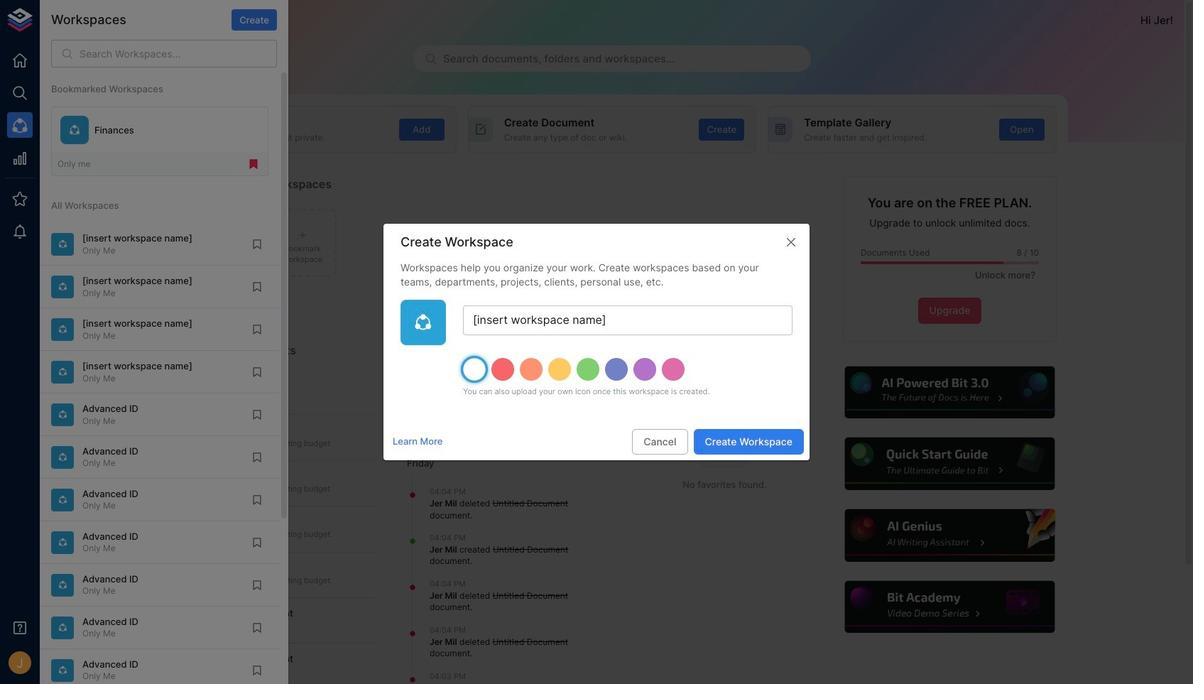 Task type: locate. For each thing, give the bounding box(es) containing it.
8 bookmark image from the top
[[251, 664, 264, 677]]

5 bookmark image from the top
[[251, 536, 264, 549]]

0 vertical spatial bookmark image
[[251, 323, 264, 336]]

bookmark image
[[251, 238, 264, 251], [251, 281, 264, 293], [251, 408, 264, 421], [251, 494, 264, 506], [251, 536, 264, 549], [251, 579, 264, 592], [251, 622, 264, 634], [251, 664, 264, 677]]

1 vertical spatial bookmark image
[[251, 366, 264, 379]]

dialog
[[384, 224, 810, 460]]

3 help image from the top
[[843, 508, 1057, 564]]

2 vertical spatial bookmark image
[[251, 451, 264, 464]]

4 bookmark image from the top
[[251, 494, 264, 506]]

Search Workspaces... text field
[[80, 40, 277, 68]]

help image
[[843, 364, 1057, 421], [843, 436, 1057, 492], [843, 508, 1057, 564], [843, 579, 1057, 636]]

bookmark image
[[251, 323, 264, 336], [251, 366, 264, 379], [251, 451, 264, 464]]

2 bookmark image from the top
[[251, 366, 264, 379]]

1 help image from the top
[[843, 364, 1057, 421]]



Task type: describe. For each thing, give the bounding box(es) containing it.
1 bookmark image from the top
[[251, 238, 264, 251]]

7 bookmark image from the top
[[251, 622, 264, 634]]

2 bookmark image from the top
[[251, 281, 264, 293]]

6 bookmark image from the top
[[251, 579, 264, 592]]

3 bookmark image from the top
[[251, 408, 264, 421]]

4 help image from the top
[[843, 579, 1057, 636]]

remove bookmark image
[[247, 158, 260, 171]]

2 help image from the top
[[843, 436, 1057, 492]]

1 bookmark image from the top
[[251, 323, 264, 336]]

3 bookmark image from the top
[[251, 451, 264, 464]]

Marketing Team, Project X, Personal, etc. text field
[[463, 306, 793, 335]]



